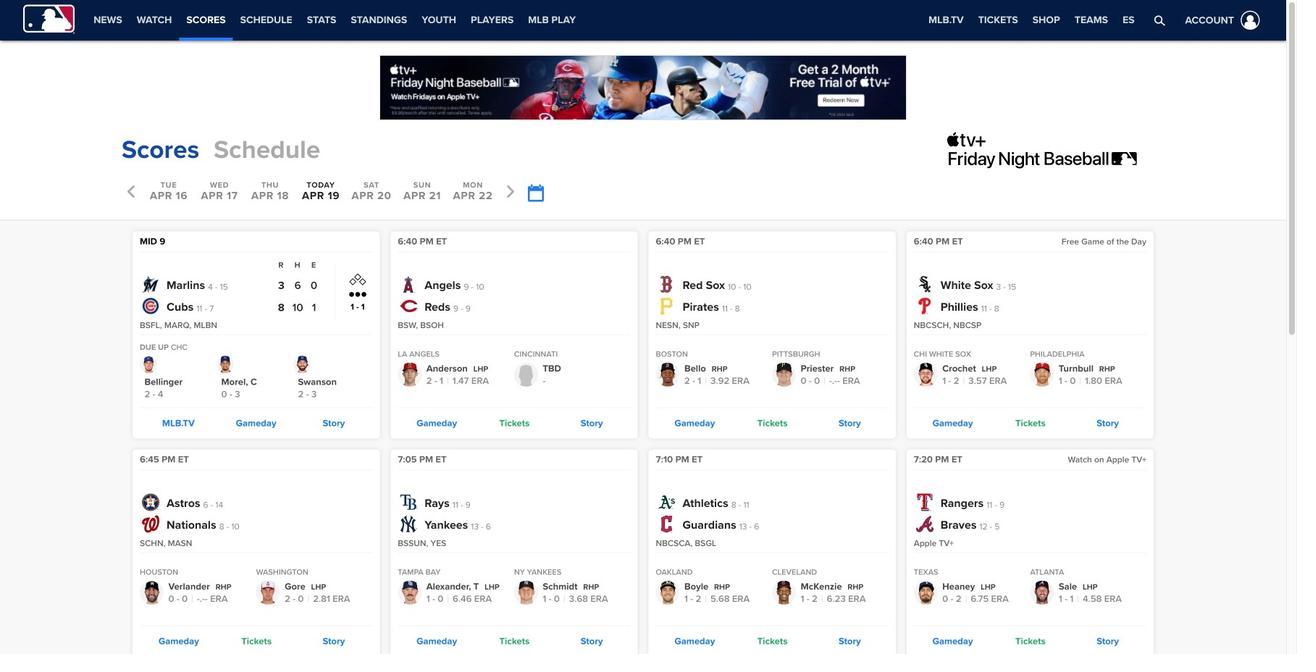 Task type: describe. For each thing, give the bounding box(es) containing it.
no runners on base image
[[349, 273, 366, 286]]

anderson image
[[398, 363, 422, 387]]

0 vertical spatial advertisement element
[[380, 55, 907, 120]]

crochet image
[[914, 363, 938, 387]]

rays image
[[400, 494, 418, 511]]

verlander image
[[140, 581, 164, 605]]

mckenzie image
[[773, 581, 796, 605]]

phillies image
[[916, 297, 934, 315]]

turnbull image
[[1031, 363, 1055, 387]]

bellinger image
[[140, 356, 157, 373]]

braves image
[[916, 516, 934, 533]]

swanson image
[[293, 356, 311, 373]]

1 horizontal spatial advertisement element
[[948, 132, 1165, 168]]

alexander, t image
[[398, 581, 422, 605]]

boyle image
[[656, 581, 680, 605]]

morel, c image
[[217, 356, 234, 373]]

angels image
[[400, 276, 418, 293]]

major league baseball image
[[23, 5, 75, 34]]

astros image
[[142, 494, 159, 511]]

2 secondary navigation element from the left
[[583, 0, 705, 41]]

red sox image
[[658, 276, 676, 293]]

top navigation menu bar
[[0, 0, 1287, 41]]

gore image
[[256, 581, 280, 605]]



Task type: locate. For each thing, give the bounding box(es) containing it.
1 vertical spatial advertisement element
[[948, 132, 1165, 168]]

schmidt image
[[514, 581, 538, 605]]

advertisement element
[[380, 55, 907, 120], [948, 132, 1165, 168]]

priester image
[[773, 363, 796, 387]]

sale image
[[1031, 581, 1055, 605]]

heaney image
[[914, 581, 938, 605]]

3 outs image
[[349, 292, 367, 298]]

nationals image
[[142, 516, 159, 533]]

bello image
[[656, 363, 680, 387]]

middle of the 9th inning. element
[[140, 236, 165, 247]]

guardians image
[[658, 516, 676, 533]]

pirates image
[[658, 297, 676, 315]]

0 horizontal spatial advertisement element
[[380, 55, 907, 120]]

None text field
[[528, 184, 543, 203]]

marlins image
[[142, 276, 159, 293]]

rangers image
[[916, 494, 934, 511]]

reds image
[[400, 297, 418, 315]]

athletics image
[[658, 494, 676, 511]]

cubs image
[[142, 297, 159, 315]]

tertiary navigation element
[[922, 0, 1142, 41]]

yankees image
[[400, 516, 418, 533]]

1 secondary navigation element from the left
[[86, 0, 583, 41]]

secondary navigation element
[[86, 0, 583, 41], [583, 0, 705, 41]]

white sox image
[[916, 276, 934, 293]]



Task type: vqa. For each thing, say whether or not it's contained in the screenshot.
Schmidt image
yes



